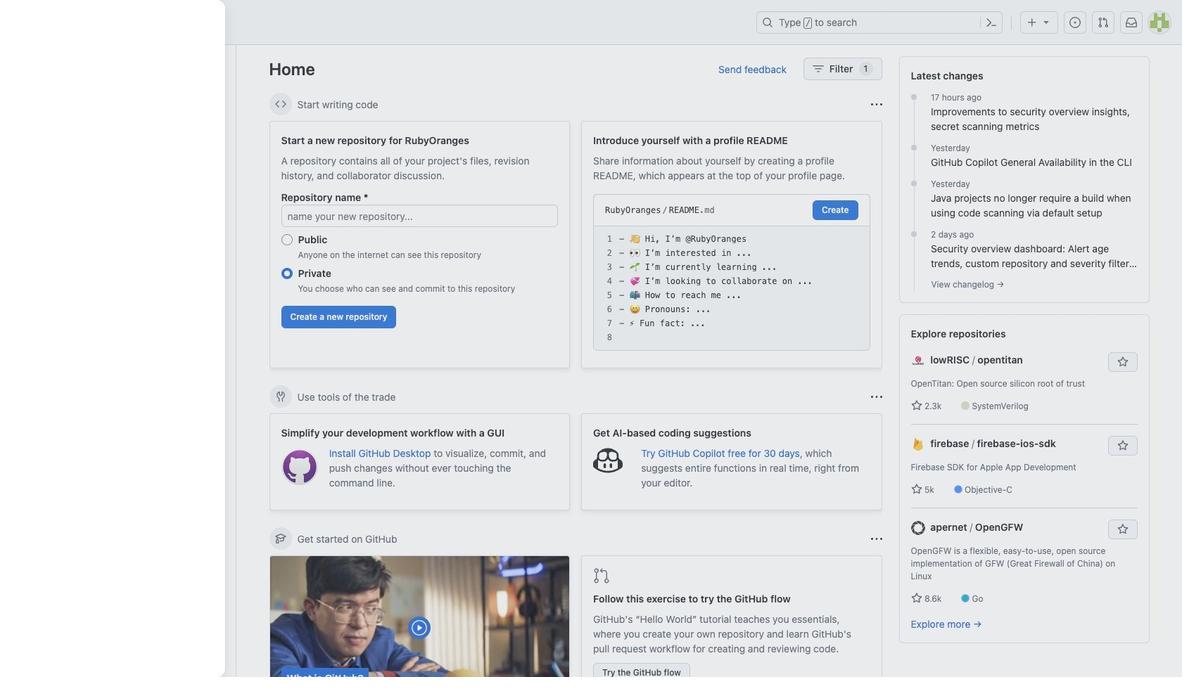 Task type: locate. For each thing, give the bounding box(es) containing it.
0 vertical spatial star image
[[911, 400, 922, 412]]

2 star image from the top
[[911, 484, 922, 495]]

dot fill image
[[909, 91, 920, 103], [909, 142, 920, 153], [909, 178, 920, 189], [909, 229, 920, 240]]

star image
[[911, 593, 922, 605]]

3 dot fill image from the top
[[909, 178, 920, 189]]

command palette image
[[986, 17, 997, 28]]

1 vertical spatial star image
[[911, 484, 922, 495]]

1 dot fill image from the top
[[909, 91, 920, 103]]

account element
[[0, 45, 236, 678]]

star image
[[911, 400, 922, 412], [911, 484, 922, 495]]

2 dot fill image from the top
[[909, 142, 920, 153]]

triangle down image
[[1041, 16, 1052, 27]]



Task type: describe. For each thing, give the bounding box(es) containing it.
1 star image from the top
[[911, 400, 922, 412]]

4 dot fill image from the top
[[909, 229, 920, 240]]

plus image
[[1027, 17, 1038, 28]]

git pull request image
[[1098, 17, 1109, 28]]

explore repositories navigation
[[899, 315, 1150, 644]]

explore element
[[899, 56, 1150, 678]]

notifications image
[[1126, 17, 1137, 28]]

issue opened image
[[1070, 17, 1081, 28]]



Task type: vqa. For each thing, say whether or not it's contained in the screenshot.
of- to the bottom
no



